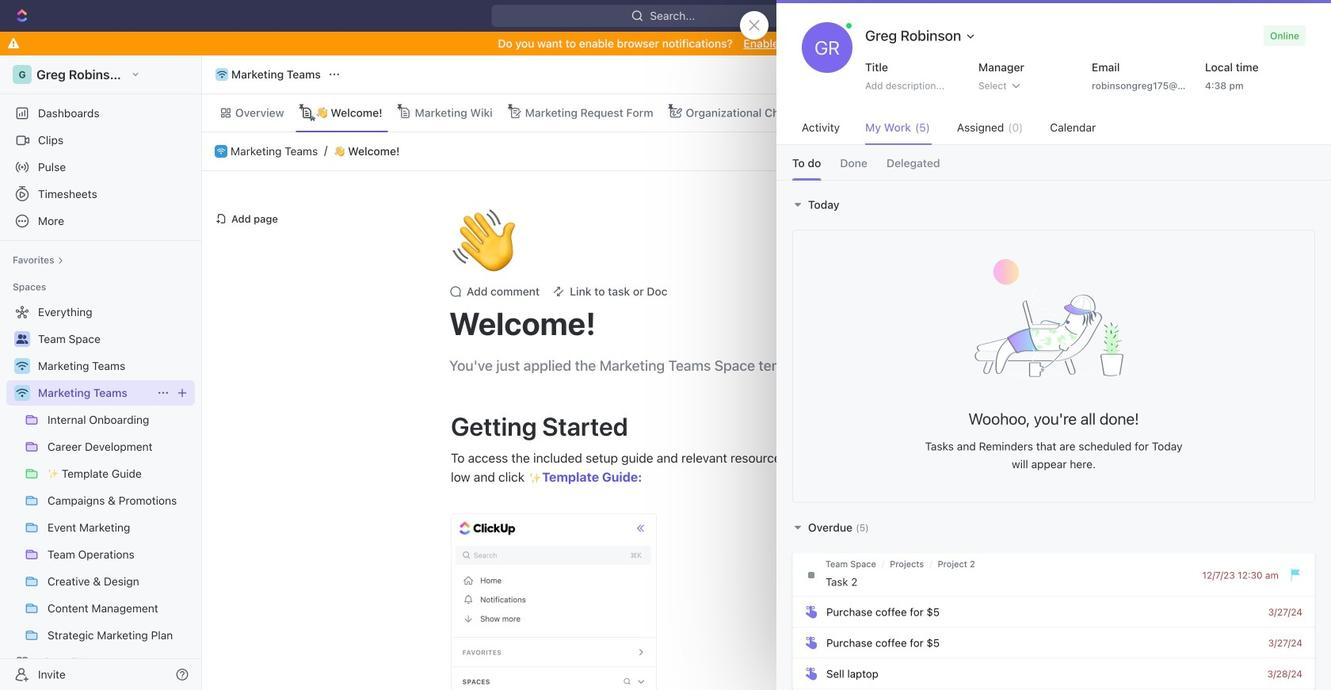 Task type: vqa. For each thing, say whether or not it's contained in the screenshot.
jeremy miller's workspace, , element
no



Task type: describe. For each thing, give the bounding box(es) containing it.
1 wifi image from the top
[[16, 362, 28, 371]]

greg robinson's workspace, , element
[[13, 65, 32, 84]]

sidebar navigation
[[0, 55, 205, 691]]



Task type: locate. For each thing, give the bounding box(es) containing it.
tree
[[6, 300, 195, 691]]

1 vertical spatial wifi image
[[16, 388, 28, 398]]

wifi image
[[16, 362, 28, 371], [16, 388, 28, 398]]

tab panel
[[777, 180, 1332, 691]]

1 vertical spatial wifi image
[[217, 148, 225, 154]]

tree inside sidebar 'navigation'
[[6, 300, 195, 691]]

wifi image
[[217, 71, 227, 78], [217, 148, 225, 154]]

tab list
[[777, 145, 1332, 180]]

2 wifi image from the top
[[16, 388, 28, 398]]

0 vertical spatial wifi image
[[16, 362, 28, 371]]

user group image
[[16, 335, 28, 344]]

0 vertical spatial wifi image
[[217, 71, 227, 78]]



